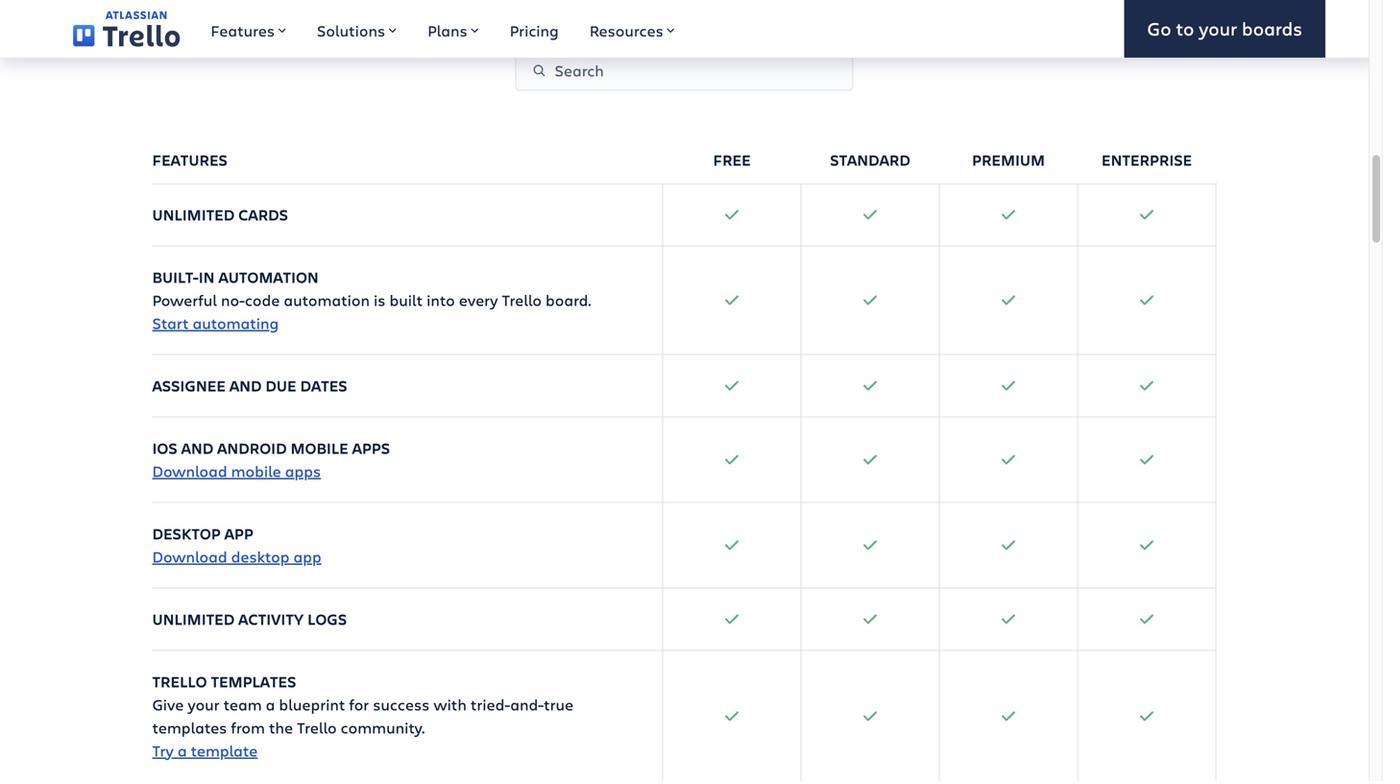 Task type: describe. For each thing, give the bounding box(es) containing it.
for
[[349, 694, 369, 715]]

download desktop app link
[[152, 546, 322, 567]]

give
[[152, 694, 184, 715]]

download mobile apps link
[[152, 461, 321, 481]]

and for due
[[230, 375, 262, 396]]

with
[[434, 694, 467, 715]]

premium
[[973, 149, 1046, 170]]

is
[[374, 290, 386, 310]]

activity
[[238, 609, 304, 629]]

go
[[1148, 16, 1172, 41]]

solutions
[[317, 20, 386, 41]]

try a template link
[[152, 740, 258, 761]]

0 vertical spatial mobile
[[291, 438, 349, 458]]

built-
[[152, 267, 199, 287]]

resources
[[590, 20, 664, 41]]

1 vertical spatial automation
[[284, 290, 370, 310]]

tried-
[[471, 694, 511, 715]]

unlimited activity logs
[[152, 609, 347, 629]]

assignee
[[152, 375, 226, 396]]

board.
[[546, 290, 592, 310]]

automating
[[193, 313, 279, 333]]

success
[[373, 694, 430, 715]]

pricing link
[[495, 0, 574, 58]]

resources button
[[574, 0, 691, 58]]

go to your boards link
[[1125, 0, 1326, 58]]

start automating link
[[152, 313, 279, 333]]

the
[[269, 717, 293, 738]]

features inside dropdown button
[[211, 20, 275, 41]]

code
[[245, 290, 280, 310]]

1 horizontal spatial apps
[[352, 438, 390, 458]]

ios and android mobile apps download mobile apps
[[152, 438, 390, 481]]

template
[[191, 740, 258, 761]]

1 vertical spatial apps
[[285, 461, 321, 481]]

team
[[224, 694, 262, 715]]

unlimited for unlimited cards
[[152, 204, 235, 225]]

compare our plans element
[[152, 129, 1217, 781]]

community.
[[341, 717, 425, 738]]

desktop
[[231, 546, 290, 567]]

no-
[[221, 290, 245, 310]]

every
[[459, 290, 498, 310]]

standard
[[831, 149, 911, 170]]

1 horizontal spatial app
[[294, 546, 322, 567]]

blueprint
[[279, 694, 345, 715]]

assignee and due dates
[[152, 375, 348, 396]]

0 vertical spatial automation
[[219, 267, 319, 287]]

unlimited cards
[[152, 204, 288, 225]]



Task type: locate. For each thing, give the bounding box(es) containing it.
1 horizontal spatial a
[[266, 694, 275, 715]]

2 vertical spatial trello
[[297, 717, 337, 738]]

download down ios
[[152, 461, 227, 481]]

and-
[[511, 694, 544, 715]]

2 download from the top
[[152, 546, 227, 567]]

2 unlimited from the top
[[152, 609, 235, 629]]

a
[[266, 694, 275, 715], [178, 740, 187, 761]]

pricing
[[510, 20, 559, 41]]

and inside ios and android mobile apps download mobile apps
[[181, 438, 214, 458]]

in
[[199, 267, 215, 287]]

your right give
[[188, 694, 220, 715]]

1 horizontal spatial mobile
[[291, 438, 349, 458]]

0 vertical spatial your
[[1200, 16, 1238, 41]]

your inside the trello templates give your team a blueprint for success with tried-and-true templates from the trello community. try a template
[[188, 694, 220, 715]]

unlimited down download desktop app link
[[152, 609, 235, 629]]

dates
[[300, 375, 348, 396]]

0 horizontal spatial a
[[178, 740, 187, 761]]

a up the
[[266, 694, 275, 715]]

built
[[390, 290, 423, 310]]

unlimited for unlimited activity logs
[[152, 609, 235, 629]]

Search search field
[[516, 50, 854, 91]]

0 vertical spatial features
[[211, 20, 275, 41]]

0 horizontal spatial your
[[188, 694, 220, 715]]

true
[[544, 694, 574, 715]]

app right desktop
[[294, 546, 322, 567]]

plans
[[428, 20, 468, 41]]

0 vertical spatial unlimited
[[152, 204, 235, 225]]

automation
[[219, 267, 319, 287], [284, 290, 370, 310]]

unlimited
[[152, 204, 235, 225], [152, 609, 235, 629]]

1 vertical spatial features
[[152, 149, 228, 170]]

trello up give
[[152, 671, 207, 692]]

0 horizontal spatial trello
[[152, 671, 207, 692]]

app
[[225, 523, 254, 544], [294, 546, 322, 567]]

unlimited up in
[[152, 204, 235, 225]]

go to your boards
[[1148, 16, 1303, 41]]

ios
[[152, 438, 177, 458]]

download inside desktop app download desktop app
[[152, 546, 227, 567]]

trello right every
[[502, 290, 542, 310]]

start
[[152, 313, 189, 333]]

download inside ios and android mobile apps download mobile apps
[[152, 461, 227, 481]]

1 horizontal spatial trello
[[297, 717, 337, 738]]

0 vertical spatial app
[[225, 523, 254, 544]]

into
[[427, 290, 455, 310]]

your right to
[[1200, 16, 1238, 41]]

1 vertical spatial unlimited
[[152, 609, 235, 629]]

your
[[1200, 16, 1238, 41], [188, 694, 220, 715]]

atlassian trello image
[[73, 11, 180, 47]]

1 unlimited from the top
[[152, 204, 235, 225]]

cards
[[238, 204, 288, 225]]

1 vertical spatial app
[[294, 546, 322, 567]]

enterprise
[[1102, 149, 1193, 170]]

0 vertical spatial and
[[230, 375, 262, 396]]

apps
[[352, 438, 390, 458], [285, 461, 321, 481]]

0 vertical spatial templates
[[211, 671, 296, 692]]

due
[[266, 375, 297, 396]]

and left due
[[230, 375, 262, 396]]

0 vertical spatial download
[[152, 461, 227, 481]]

solutions button
[[302, 0, 412, 58]]

and for android
[[181, 438, 214, 458]]

1 vertical spatial trello
[[152, 671, 207, 692]]

automation left is at the top
[[284, 290, 370, 310]]

automation up code on the left top
[[219, 267, 319, 287]]

a right try
[[178, 740, 187, 761]]

powerful
[[152, 290, 217, 310]]

plans button
[[412, 0, 495, 58]]

1 vertical spatial templates
[[152, 717, 227, 738]]

and
[[230, 375, 262, 396], [181, 438, 214, 458]]

try
[[152, 740, 174, 761]]

0 vertical spatial apps
[[352, 438, 390, 458]]

download down desktop
[[152, 546, 227, 567]]

0 horizontal spatial mobile
[[231, 461, 281, 481]]

trello down blueprint
[[297, 717, 337, 738]]

1 vertical spatial and
[[181, 438, 214, 458]]

1 vertical spatial download
[[152, 546, 227, 567]]

trello templates give your team a blueprint for success with tried-and-true templates from the trello community. try a template
[[152, 671, 574, 761]]

trello
[[502, 290, 542, 310], [152, 671, 207, 692], [297, 717, 337, 738]]

mobile
[[291, 438, 349, 458], [231, 461, 281, 481]]

0 vertical spatial trello
[[502, 290, 542, 310]]

desktop
[[152, 523, 221, 544]]

1 vertical spatial a
[[178, 740, 187, 761]]

0 vertical spatial a
[[266, 694, 275, 715]]

android
[[217, 438, 287, 458]]

0 horizontal spatial apps
[[285, 461, 321, 481]]

mobile down dates
[[291, 438, 349, 458]]

1 horizontal spatial and
[[230, 375, 262, 396]]

templates up try a template link
[[152, 717, 227, 738]]

and right ios
[[181, 438, 214, 458]]

features
[[211, 20, 275, 41], [152, 149, 228, 170]]

mobile down android
[[231, 461, 281, 481]]

to
[[1177, 16, 1195, 41]]

templates
[[211, 671, 296, 692], [152, 717, 227, 738]]

1 download from the top
[[152, 461, 227, 481]]

1 vertical spatial mobile
[[231, 461, 281, 481]]

boards
[[1243, 16, 1303, 41]]

download
[[152, 461, 227, 481], [152, 546, 227, 567]]

2 horizontal spatial trello
[[502, 290, 542, 310]]

0 horizontal spatial and
[[181, 438, 214, 458]]

templates up team
[[211, 671, 296, 692]]

0 horizontal spatial app
[[225, 523, 254, 544]]

logs
[[308, 609, 347, 629]]

app up download desktop app link
[[225, 523, 254, 544]]

from
[[231, 717, 265, 738]]

features button
[[196, 0, 302, 58]]

1 vertical spatial your
[[188, 694, 220, 715]]

1 horizontal spatial your
[[1200, 16, 1238, 41]]

free
[[714, 149, 751, 170]]

features inside compare our plans element
[[152, 149, 228, 170]]

trello inside built-in automation powerful no-code automation is built into every trello board. start automating
[[502, 290, 542, 310]]

built-in automation powerful no-code automation is built into every trello board. start automating
[[152, 267, 592, 333]]

desktop app download desktop app
[[152, 523, 322, 567]]



Task type: vqa. For each thing, say whether or not it's contained in the screenshot.
Due date
no



